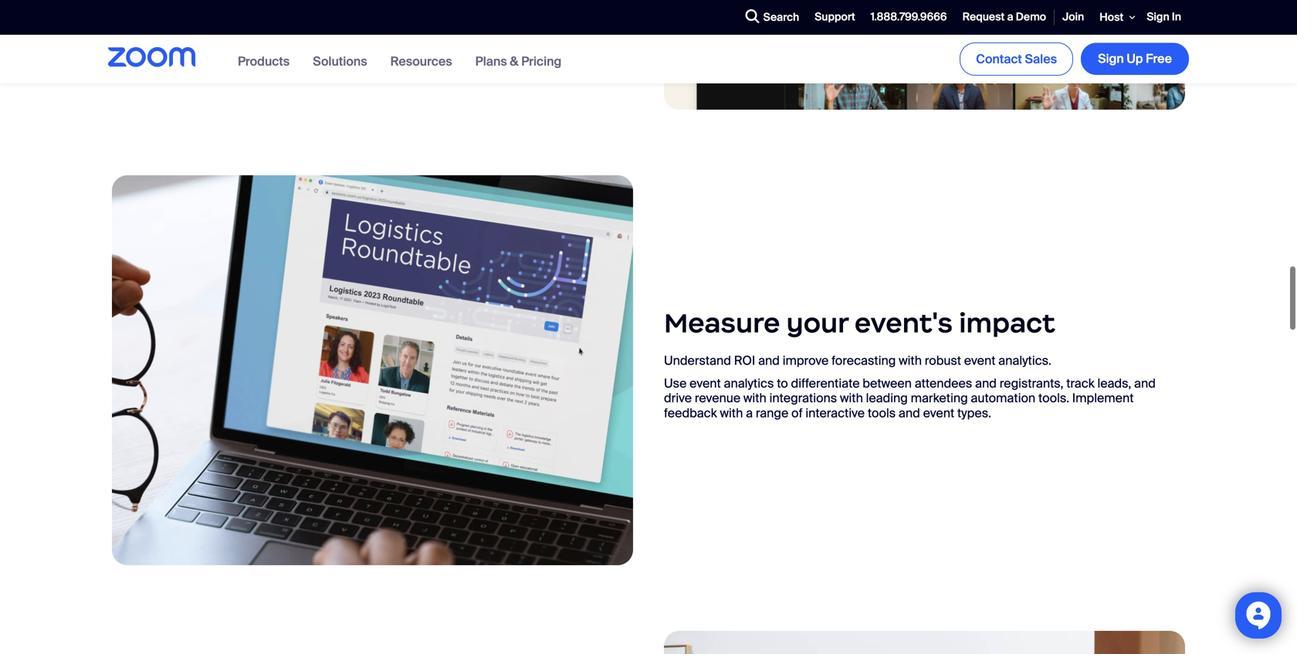 Task type: locate. For each thing, give the bounding box(es) containing it.
drive
[[664, 390, 692, 406]]

sign left in
[[1147, 10, 1170, 24]]

integrations
[[770, 390, 837, 406]]

up
[[1127, 51, 1143, 67]]

0 horizontal spatial sign
[[1098, 51, 1124, 67]]

host
[[1100, 10, 1124, 24]]

to
[[777, 375, 788, 391]]

a left demo
[[1007, 10, 1014, 24]]

sign
[[1147, 10, 1170, 24], [1098, 51, 1124, 67]]

sign for sign in
[[1147, 10, 1170, 24]]

search image
[[746, 9, 760, 23], [746, 9, 760, 23]]

1 vertical spatial event
[[690, 375, 721, 391]]

solutions
[[313, 53, 367, 69]]

your
[[787, 306, 848, 340]]

free
[[1146, 51, 1172, 67]]

2 horizontal spatial event
[[964, 353, 996, 369]]

1 horizontal spatial sign
[[1147, 10, 1170, 24]]

support link
[[807, 1, 863, 34]]

a
[[1007, 10, 1014, 24], [746, 405, 753, 421]]

range
[[756, 405, 789, 421]]

host button
[[1092, 0, 1139, 35]]

event down attendees
[[923, 405, 955, 421]]

forecasting
[[832, 353, 896, 369]]

1 horizontal spatial a
[[1007, 10, 1014, 24]]

with left tools
[[840, 390, 863, 406]]

join link
[[1055, 1, 1092, 34]]

sales
[[1025, 51, 1057, 67]]

event down understand
[[690, 375, 721, 391]]

use
[[664, 375, 687, 391]]

contact sales link
[[960, 42, 1073, 76]]

sign left up
[[1098, 51, 1124, 67]]

event
[[964, 353, 996, 369], [690, 375, 721, 391], [923, 405, 955, 421]]

1 vertical spatial sign
[[1098, 51, 1124, 67]]

demo
[[1016, 10, 1046, 24]]

of
[[792, 405, 803, 421]]

tools.
[[1039, 390, 1069, 406]]

a left range
[[746, 405, 753, 421]]

1 vertical spatial a
[[746, 405, 753, 421]]

understand
[[664, 353, 731, 369]]

registrants,
[[1000, 375, 1064, 391]]

1 horizontal spatial event
[[923, 405, 955, 421]]

measure
[[664, 306, 780, 340]]

and right tools
[[899, 405, 920, 421]]

plans & pricing link
[[475, 53, 562, 69]]

sign for sign up free
[[1098, 51, 1124, 67]]

and
[[758, 353, 780, 369], [975, 375, 997, 391], [1134, 375, 1156, 391], [899, 405, 920, 421]]

impact
[[959, 306, 1055, 340]]

resources
[[390, 53, 452, 69]]

0 vertical spatial sign
[[1147, 10, 1170, 24]]

marketing
[[911, 390, 968, 406]]

understand roi and improve forecasting with robust event analytics. use event analytics to differentiate between attendees and registrants, track leads, and drive revenue with integrations with leading marketing automation tools. implement feedback with a range of interactive tools and event types.
[[664, 353, 1156, 421]]

roi
[[734, 353, 755, 369]]

sign up free link
[[1081, 43, 1189, 75]]

with down analytics
[[720, 405, 743, 421]]

search
[[763, 10, 799, 24]]

with up between
[[899, 353, 922, 369]]

event right robust
[[964, 353, 996, 369]]

event's
[[855, 306, 953, 340]]

automation
[[971, 390, 1036, 406]]

sign in link
[[1139, 1, 1189, 34]]

with
[[899, 353, 922, 369], [744, 390, 767, 406], [840, 390, 863, 406], [720, 405, 743, 421]]

revenue
[[695, 390, 741, 406]]

products
[[238, 53, 290, 69]]

contact
[[976, 51, 1022, 67]]

0 horizontal spatial event
[[690, 375, 721, 391]]

and right roi
[[758, 353, 780, 369]]

2 vertical spatial event
[[923, 405, 955, 421]]

0 horizontal spatial a
[[746, 405, 753, 421]]



Task type: describe. For each thing, give the bounding box(es) containing it.
zoom logo image
[[108, 47, 195, 67]]

&
[[510, 53, 519, 69]]

and right leads,
[[1134, 375, 1156, 391]]

resources button
[[390, 53, 452, 69]]

improve
[[783, 353, 829, 369]]

types.
[[958, 405, 991, 421]]

sign in
[[1147, 10, 1181, 24]]

feedback
[[664, 405, 717, 421]]

solutions button
[[313, 53, 367, 69]]

measure your event's impact image
[[112, 175, 633, 565]]

plans
[[475, 53, 507, 69]]

request a demo link
[[955, 1, 1054, 34]]

1.888.799.9666 link
[[863, 1, 955, 34]]

differentiate
[[791, 375, 860, 391]]

1.888.799.9666
[[871, 10, 947, 24]]

analytics.
[[999, 353, 1052, 369]]

in
[[1172, 10, 1181, 24]]

request a demo
[[963, 10, 1046, 24]]

robust
[[925, 353, 961, 369]]

request
[[963, 10, 1005, 24]]

leading
[[866, 390, 908, 406]]

0 vertical spatial a
[[1007, 10, 1014, 24]]

products button
[[238, 53, 290, 69]]

pricing
[[521, 53, 562, 69]]

join
[[1063, 10, 1084, 24]]

a inside understand roi and improve forecasting with robust event analytics. use event analytics to differentiate between attendees and registrants, track leads, and drive revenue with integrations with leading marketing automation tools. implement feedback with a range of interactive tools and event types.
[[746, 405, 753, 421]]

track
[[1067, 375, 1095, 391]]

between
[[863, 375, 912, 391]]

sign up free
[[1098, 51, 1172, 67]]

tools
[[868, 405, 896, 421]]

plans & pricing
[[475, 53, 562, 69]]

with left to
[[744, 390, 767, 406]]

0 vertical spatial event
[[964, 353, 996, 369]]

and up the types.
[[975, 375, 997, 391]]

support
[[815, 10, 855, 24]]

contact sales
[[976, 51, 1057, 67]]

implement
[[1072, 390, 1134, 406]]

attendees
[[915, 375, 972, 391]]

analytics
[[724, 375, 774, 391]]

measure your event's impact
[[664, 306, 1055, 340]]

interactive
[[806, 405, 865, 421]]

leads,
[[1098, 375, 1131, 391]]



Task type: vqa. For each thing, say whether or not it's contained in the screenshot.
managing
no



